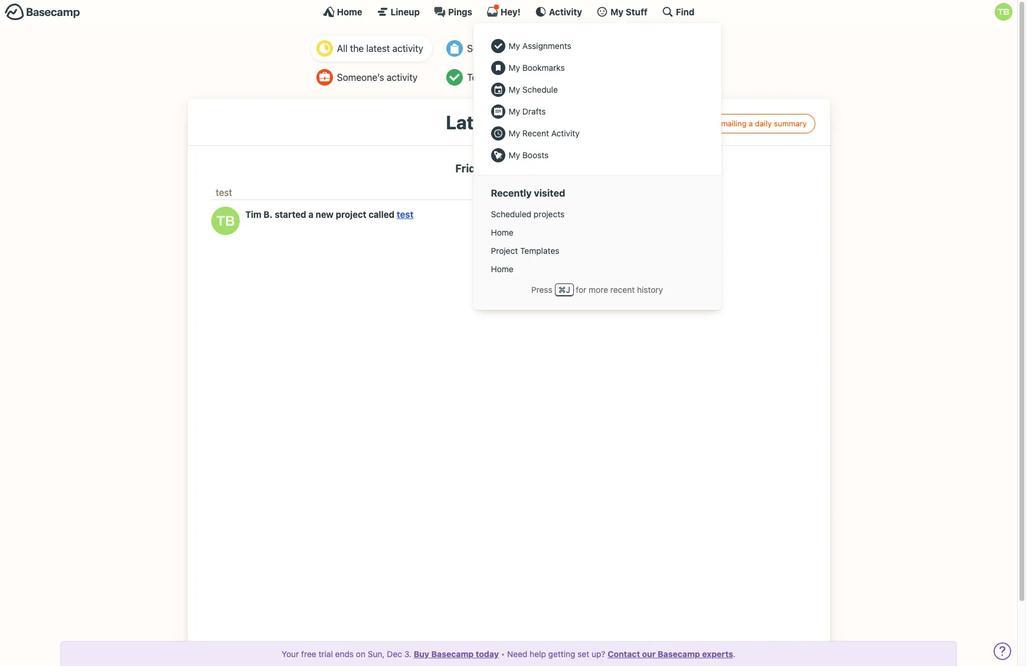 Task type: locate. For each thing, give the bounding box(es) containing it.
someone's activity
[[337, 72, 418, 83]]

test up tim burton image
[[216, 187, 232, 198]]

0 horizontal spatial test link
[[216, 187, 232, 198]]

a left 'daily'
[[749, 118, 753, 128]]

test link right the called
[[397, 209, 414, 220]]

someone's up dos
[[467, 43, 514, 54]]

assignments
[[523, 41, 572, 51]]

activity link
[[535, 6, 582, 18]]

1 horizontal spatial test link
[[397, 209, 414, 220]]

0 horizontal spatial someone's
[[337, 72, 384, 83]]

experts
[[702, 649, 734, 659]]

2 vertical spatial home
[[491, 264, 514, 274]]

sun,
[[368, 649, 385, 659]]

home link up "more" on the right top of the page
[[485, 260, 710, 278]]

0 horizontal spatial test
[[216, 187, 232, 198]]

basecamp right buy
[[432, 649, 474, 659]]

to-dos added & completed link
[[441, 64, 593, 90]]

up?
[[592, 649, 606, 659]]

someone's down the
[[337, 72, 384, 83]]

completed
[[539, 72, 584, 83]]

activity right latest
[[393, 43, 423, 54]]

my inside popup button
[[611, 6, 624, 17]]

1 horizontal spatial someone's
[[467, 43, 514, 54]]

press
[[532, 285, 553, 295]]

history
[[637, 285, 663, 295]]

my assignments
[[509, 41, 572, 51]]

8:28am
[[477, 209, 503, 218]]

activity
[[549, 6, 582, 17], [505, 111, 572, 133], [552, 128, 580, 138]]

contact our basecamp experts link
[[608, 649, 734, 659]]

visited
[[534, 187, 565, 199]]

1 horizontal spatial a
[[749, 118, 753, 128]]

1 vertical spatial home
[[491, 227, 514, 238]]

a
[[749, 118, 753, 128], [309, 209, 314, 220]]

latest
[[366, 43, 390, 54]]

my down the someone's assignments link
[[509, 63, 520, 73]]

my drafts
[[509, 106, 546, 116]]

1 vertical spatial someone's
[[337, 72, 384, 83]]

my up friday, november 17
[[509, 150, 520, 160]]

my left stuff
[[611, 6, 624, 17]]

0 vertical spatial a
[[749, 118, 753, 128]]

1 vertical spatial a
[[309, 209, 314, 220]]

test right the called
[[397, 209, 414, 220]]

activity down all the latest activity
[[387, 72, 418, 83]]

dos
[[482, 72, 498, 83]]

1 vertical spatial activity
[[387, 72, 418, 83]]

bookmarks
[[523, 63, 565, 73]]

a left new
[[309, 209, 314, 220]]

new
[[316, 209, 334, 220]]

b.
[[264, 209, 273, 220]]

1 horizontal spatial basecamp
[[658, 649, 700, 659]]

need
[[507, 649, 528, 659]]

friday,
[[455, 162, 491, 175]]

templates
[[520, 246, 560, 256]]

a inside button
[[749, 118, 753, 128]]

called
[[369, 209, 395, 220]]

home up all
[[337, 6, 362, 17]]

find button
[[662, 6, 695, 18]]

1 vertical spatial home link
[[485, 223, 710, 242]]

emailing a daily summary
[[717, 118, 807, 128]]

latest
[[446, 111, 501, 133]]

basecamp
[[432, 649, 474, 659], [658, 649, 700, 659]]

home up project
[[491, 227, 514, 238]]

1 horizontal spatial test
[[397, 209, 414, 220]]

todo image
[[447, 69, 463, 86]]

to-dos added & completed
[[467, 72, 584, 83]]

assignment image
[[447, 40, 463, 57]]

0 vertical spatial test
[[216, 187, 232, 198]]

all
[[337, 43, 348, 54]]

free
[[301, 649, 316, 659]]

home link down projects on the right top
[[485, 223, 710, 242]]

my for my boosts
[[509, 150, 520, 160]]

my left recent
[[509, 128, 520, 138]]

home
[[337, 6, 362, 17], [491, 227, 514, 238], [491, 264, 514, 274]]

help
[[530, 649, 546, 659]]

project
[[336, 209, 367, 220]]

daily
[[755, 118, 772, 128]]

home link up all
[[323, 6, 362, 18]]

my recent activity link
[[485, 122, 710, 144]]

0 vertical spatial test link
[[216, 187, 232, 198]]

my left drafts
[[509, 106, 520, 116]]

test link up tim burton image
[[216, 187, 232, 198]]

friday, november 17
[[455, 162, 562, 175]]

find
[[676, 6, 695, 17]]

more
[[589, 285, 608, 295]]

recently visited
[[491, 187, 565, 199]]

activity inside my stuff element
[[552, 128, 580, 138]]

.
[[734, 649, 736, 659]]

schedule
[[523, 84, 558, 95]]

basecamp right our
[[658, 649, 700, 659]]

0 horizontal spatial basecamp
[[432, 649, 474, 659]]

home down project
[[491, 264, 514, 274]]

my schedule link
[[485, 79, 710, 100]]

0 vertical spatial someone's
[[467, 43, 514, 54]]

0 horizontal spatial a
[[309, 209, 314, 220]]

activity
[[393, 43, 423, 54], [387, 72, 418, 83]]

3.
[[404, 649, 412, 659]]

1 vertical spatial test
[[397, 209, 414, 220]]

your
[[282, 649, 299, 659]]

my for my drafts
[[509, 106, 520, 116]]

1 basecamp from the left
[[432, 649, 474, 659]]

started
[[275, 209, 306, 220]]

buy basecamp today link
[[414, 649, 499, 659]]

home link
[[323, 6, 362, 18], [485, 223, 710, 242], [485, 260, 710, 278]]

stuff
[[626, 6, 648, 17]]

my up my bookmarks
[[509, 41, 520, 51]]

switch accounts image
[[5, 3, 80, 21]]

recently
[[491, 187, 532, 199]]

my down added
[[509, 84, 520, 95]]

home for the bottommost home link
[[491, 264, 514, 274]]

my recent activity
[[509, 128, 580, 138]]

all the latest activity link
[[311, 35, 432, 61]]

someone's
[[467, 43, 514, 54], [337, 72, 384, 83]]



Task type: vqa. For each thing, say whether or not it's contained in the screenshot.
recent
yes



Task type: describe. For each thing, give the bounding box(es) containing it.
emailing a daily summary button
[[699, 114, 815, 133]]

scheduled projects link
[[485, 205, 710, 223]]

⌘
[[559, 285, 566, 295]]

my for my recent activity
[[509, 128, 520, 138]]

reports image
[[607, 40, 624, 57]]

projects
[[534, 209, 565, 219]]

recent
[[611, 285, 635, 295]]

lineup
[[391, 6, 420, 17]]

0 vertical spatial activity
[[393, 43, 423, 54]]

my for my assignments
[[509, 41, 520, 51]]

to-
[[467, 72, 482, 83]]

project templates
[[491, 246, 560, 256]]

someone's for someone's assignments
[[467, 43, 514, 54]]

emailing
[[717, 118, 747, 128]]

my stuff element
[[485, 35, 710, 166]]

scheduled projects
[[491, 209, 565, 219]]

latest activity
[[446, 111, 572, 133]]

buy
[[414, 649, 429, 659]]

all the latest activity
[[337, 43, 423, 54]]

dec
[[387, 649, 402, 659]]

someone's assignments link
[[441, 35, 593, 61]]

main element
[[0, 0, 1018, 310]]

pings
[[448, 6, 472, 17]]

assignments
[[517, 43, 571, 54]]

activity report image
[[316, 40, 333, 57]]

⌘ j for more recent history
[[559, 285, 663, 295]]

8:28am element
[[477, 209, 503, 218]]

recently visited pages element
[[485, 205, 710, 278]]

2 basecamp from the left
[[658, 649, 700, 659]]

my assignments link
[[485, 35, 710, 57]]

&
[[530, 72, 536, 83]]

today
[[476, 649, 499, 659]]

my bookmarks link
[[485, 57, 710, 79]]

scheduled
[[491, 209, 532, 219]]

for
[[576, 285, 587, 295]]

drafts
[[523, 106, 546, 116]]

set
[[578, 649, 590, 659]]

tim
[[245, 209, 262, 220]]

1 vertical spatial test link
[[397, 209, 414, 220]]

my drafts link
[[485, 100, 710, 122]]

boosts
[[523, 150, 549, 160]]

schedule image
[[607, 69, 624, 86]]

project templates link
[[485, 242, 710, 260]]

someone's for someone's activity
[[337, 72, 384, 83]]

0 vertical spatial home link
[[323, 6, 362, 18]]

recent
[[523, 128, 549, 138]]

17
[[550, 162, 562, 175]]

someone's activity link
[[311, 64, 432, 90]]

summary
[[774, 118, 807, 128]]

hey! button
[[487, 4, 521, 18]]

0 vertical spatial home
[[337, 6, 362, 17]]

on
[[356, 649, 366, 659]]

ends
[[335, 649, 354, 659]]

someone's assignments
[[467, 43, 571, 54]]

tim burton image
[[995, 3, 1013, 21]]

my for my schedule
[[509, 84, 520, 95]]

added
[[500, 72, 527, 83]]

pings button
[[434, 6, 472, 18]]

your free trial ends on sun, dec  3. buy basecamp today • need help getting set up? contact our basecamp experts .
[[282, 649, 736, 659]]

home for home link to the middle
[[491, 227, 514, 238]]

hey!
[[501, 6, 521, 17]]

my boosts link
[[485, 144, 710, 166]]

project
[[491, 246, 518, 256]]

getting
[[549, 649, 576, 659]]

my bookmarks
[[509, 63, 565, 73]]

my for my stuff
[[611, 6, 624, 17]]

contact
[[608, 649, 640, 659]]

trial
[[319, 649, 333, 659]]

lineup link
[[377, 6, 420, 18]]

my stuff button
[[597, 6, 648, 18]]

my boosts
[[509, 150, 549, 160]]

tim b. started a new project called test
[[245, 209, 414, 220]]

my for my bookmarks
[[509, 63, 520, 73]]

person report image
[[316, 69, 333, 86]]

my stuff
[[611, 6, 648, 17]]

the
[[350, 43, 364, 54]]

j
[[566, 285, 571, 295]]

our
[[642, 649, 656, 659]]

my schedule
[[509, 84, 558, 95]]

tim burton image
[[211, 207, 240, 235]]

•
[[501, 649, 505, 659]]

2 vertical spatial home link
[[485, 260, 710, 278]]



